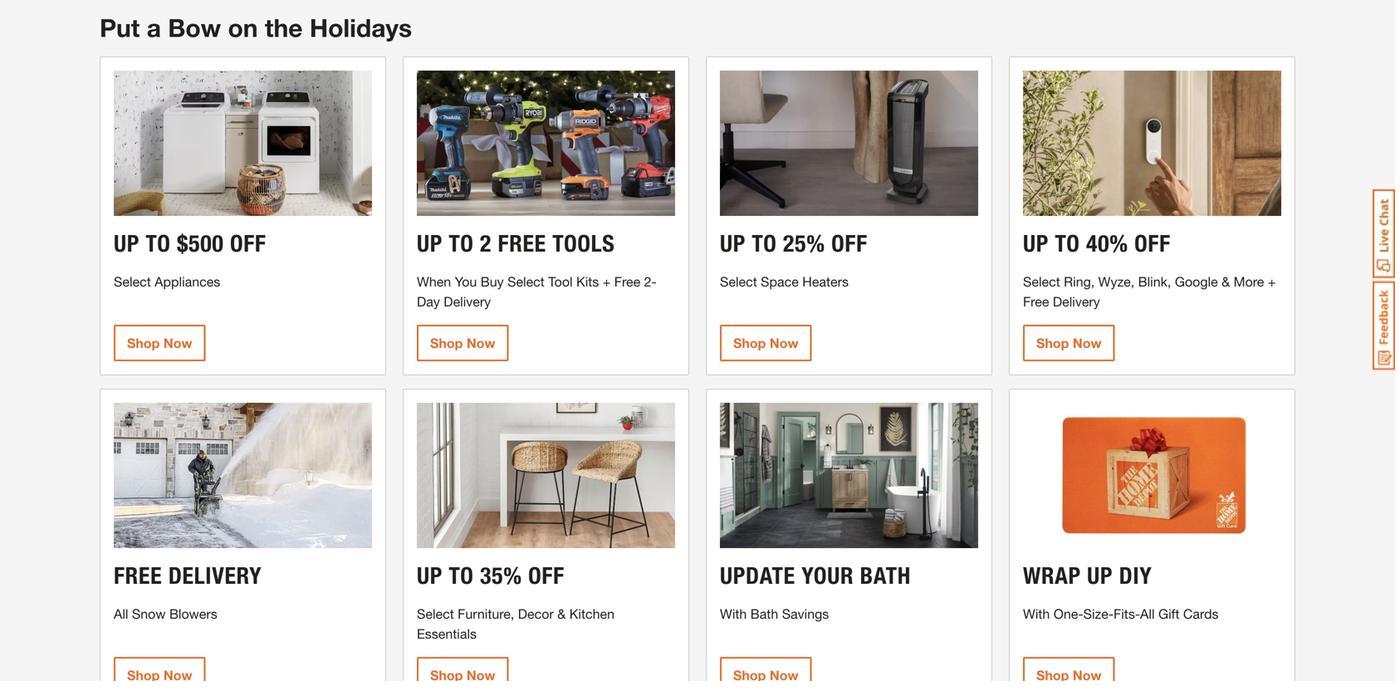 Task type: vqa. For each thing, say whether or not it's contained in the screenshot.


Task type: describe. For each thing, give the bounding box(es) containing it.
now for $500
[[164, 335, 192, 351]]

2-
[[644, 274, 657, 290]]

0 horizontal spatial free
[[114, 562, 162, 590]]

up to 25% off
[[720, 230, 868, 258]]

shop now link for 25%
[[720, 325, 812, 361]]

delivery inside select ring, wyze, blink, google & more + free delivery
[[1053, 294, 1101, 310]]

to for 35%
[[449, 562, 474, 590]]

image for up to 2 free tools image
[[417, 71, 676, 216]]

now for 40%
[[1073, 335, 1102, 351]]

up for up to 35% off
[[417, 562, 443, 590]]

free inside select ring, wyze, blink, google & more + free delivery
[[1024, 294, 1050, 310]]

live chat image
[[1373, 189, 1396, 278]]

the
[[265, 13, 303, 42]]

off for up to 25% off
[[832, 230, 868, 258]]

shop for up to 2 free tools
[[430, 335, 463, 351]]

to for 25%
[[752, 230, 777, 258]]

shop now for 40%
[[1037, 335, 1102, 351]]

furniture,
[[458, 606, 515, 622]]

when you buy select tool kits + free 2- day delivery
[[417, 274, 657, 310]]

shop for up to 25% off
[[734, 335, 766, 351]]

to for $500
[[146, 230, 171, 258]]

2 all from the left
[[1141, 606, 1155, 622]]

with for update your bath
[[720, 606, 747, 622]]

on
[[228, 13, 258, 42]]

up to 40% off
[[1024, 230, 1171, 258]]

up for up to 25% off
[[720, 230, 746, 258]]

shop now link for $500
[[114, 325, 206, 361]]

& inside select ring, wyze, blink, google & more + free delivery
[[1222, 274, 1231, 290]]

decor
[[518, 606, 554, 622]]

blowers
[[169, 606, 217, 622]]

shop now link for 40%
[[1024, 325, 1115, 361]]

+ inside select ring, wyze, blink, google & more + free delivery
[[1269, 274, 1277, 290]]

shop now for 25%
[[734, 335, 799, 351]]

buy
[[481, 274, 504, 290]]

size-
[[1084, 606, 1114, 622]]

you
[[455, 274, 477, 290]]

off for up to $500 off
[[230, 230, 266, 258]]

kitchen
[[570, 606, 615, 622]]

select for up to $500 off
[[114, 274, 151, 290]]

tools
[[553, 230, 615, 258]]

image for up to 25% off image
[[720, 71, 979, 216]]

appliances
[[155, 274, 220, 290]]

essentials
[[417, 626, 477, 642]]

image for free delivery image
[[114, 403, 372, 548]]

put
[[100, 13, 140, 42]]

up for up to 40% off
[[1024, 230, 1049, 258]]

image for up to $500 off image
[[114, 71, 372, 216]]

your
[[802, 562, 854, 590]]

now for 2
[[467, 335, 496, 351]]

update
[[720, 562, 796, 590]]

feedback link image
[[1373, 281, 1396, 371]]

off for up to 35% off
[[529, 562, 565, 590]]

up for up to 2 free tools
[[417, 230, 443, 258]]

cards
[[1184, 606, 1219, 622]]

up to 2 free tools
[[417, 230, 615, 258]]

when
[[417, 274, 451, 290]]

shop for up to 40% off
[[1037, 335, 1070, 351]]

delivery inside the 'when you buy select tool kits + free 2- day delivery'
[[444, 294, 491, 310]]

free inside the 'when you buy select tool kits + free 2- day delivery'
[[615, 274, 641, 290]]

ring,
[[1065, 274, 1095, 290]]

bow
[[168, 13, 221, 42]]

select inside the 'when you buy select tool kits + free 2- day delivery'
[[508, 274, 545, 290]]

space
[[761, 274, 799, 290]]



Task type: locate. For each thing, give the bounding box(es) containing it.
image for up to 40% off image
[[1024, 71, 1282, 216]]

to left 35%
[[449, 562, 474, 590]]

1 horizontal spatial +
[[1269, 274, 1277, 290]]

all
[[114, 606, 128, 622], [1141, 606, 1155, 622]]

2 shop from the left
[[430, 335, 463, 351]]

0 horizontal spatial all
[[114, 606, 128, 622]]

40%
[[1087, 230, 1129, 258]]

up to 35% off
[[417, 562, 565, 590]]

2 shop now link from the left
[[417, 325, 509, 361]]

1 horizontal spatial free
[[498, 230, 547, 258]]

all left snow
[[114, 606, 128, 622]]

day
[[417, 294, 440, 310]]

select for up to 25% off
[[720, 274, 758, 290]]

now down ring, at the right top
[[1073, 335, 1102, 351]]

select appliances
[[114, 274, 220, 290]]

off up heaters
[[832, 230, 868, 258]]

shop now link down ring, at the right top
[[1024, 325, 1115, 361]]

0 horizontal spatial with
[[720, 606, 747, 622]]

3 shop now from the left
[[734, 335, 799, 351]]

3 now from the left
[[770, 335, 799, 351]]

up up the select space heaters
[[720, 230, 746, 258]]

0 vertical spatial free
[[615, 274, 641, 290]]

shop now down ring, at the right top
[[1037, 335, 1102, 351]]

1 vertical spatial free
[[1024, 294, 1050, 310]]

1 with from the left
[[720, 606, 747, 622]]

heaters
[[803, 274, 849, 290]]

2
[[480, 230, 492, 258]]

more
[[1234, 274, 1265, 290]]

gift
[[1159, 606, 1180, 622]]

select up essentials
[[417, 606, 454, 622]]

select left appliances
[[114, 274, 151, 290]]

with
[[720, 606, 747, 622], [1024, 606, 1050, 622]]

to
[[146, 230, 171, 258], [449, 230, 474, 258], [752, 230, 777, 258], [1056, 230, 1081, 258], [449, 562, 474, 590]]

shop now link down "space"
[[720, 325, 812, 361]]

off right $500
[[230, 230, 266, 258]]

free delivery
[[114, 562, 262, 590]]

select inside select ring, wyze, blink, google & more + free delivery
[[1024, 274, 1061, 290]]

kits
[[577, 274, 599, 290]]

with left bath
[[720, 606, 747, 622]]

blink,
[[1139, 274, 1172, 290]]

& inside the select furniture, decor & kitchen essentials
[[558, 606, 566, 622]]

4 shop now link from the left
[[1024, 325, 1115, 361]]

select furniture, decor & kitchen essentials
[[417, 606, 615, 642]]

free
[[498, 230, 547, 258], [114, 562, 162, 590]]

free
[[615, 274, 641, 290], [1024, 294, 1050, 310]]

shop now for 2
[[430, 335, 496, 351]]

shop down day
[[430, 335, 463, 351]]

1 delivery from the left
[[444, 294, 491, 310]]

shop now down day
[[430, 335, 496, 351]]

shop
[[127, 335, 160, 351], [430, 335, 463, 351], [734, 335, 766, 351], [1037, 335, 1070, 351]]

delivery down ring, at the right top
[[1053, 294, 1101, 310]]

to up select appliances
[[146, 230, 171, 258]]

holidays
[[310, 13, 412, 42]]

shop now link
[[114, 325, 206, 361], [417, 325, 509, 361], [720, 325, 812, 361], [1024, 325, 1115, 361]]

3 shop from the left
[[734, 335, 766, 351]]

shop down ring, at the right top
[[1037, 335, 1070, 351]]

with bath savings
[[720, 606, 829, 622]]

3 shop now link from the left
[[720, 325, 812, 361]]

select left ring, at the right top
[[1024, 274, 1061, 290]]

1 horizontal spatial &
[[1222, 274, 1231, 290]]

free up snow
[[114, 562, 162, 590]]

2 with from the left
[[1024, 606, 1050, 622]]

up for up to $500 off
[[114, 230, 140, 258]]

with left one-
[[1024, 606, 1050, 622]]

off for up to 40% off
[[1135, 230, 1171, 258]]

shop now for $500
[[127, 335, 192, 351]]

1 horizontal spatial delivery
[[1053, 294, 1101, 310]]

bath
[[751, 606, 779, 622]]

savings
[[782, 606, 829, 622]]

select for up to 35% off
[[417, 606, 454, 622]]

1 now from the left
[[164, 335, 192, 351]]

wrap up diy
[[1024, 562, 1153, 590]]

+
[[603, 274, 611, 290], [1269, 274, 1277, 290]]

select inside the select furniture, decor & kitchen essentials
[[417, 606, 454, 622]]

select space heaters
[[720, 274, 849, 290]]

0 horizontal spatial free
[[615, 274, 641, 290]]

0 vertical spatial &
[[1222, 274, 1231, 290]]

all left gift
[[1141, 606, 1155, 622]]

1 vertical spatial &
[[558, 606, 566, 622]]

fits-
[[1114, 606, 1141, 622]]

2 + from the left
[[1269, 274, 1277, 290]]

1 shop now link from the left
[[114, 325, 206, 361]]

delivery down 'you'
[[444, 294, 491, 310]]

delivery
[[444, 294, 491, 310], [1053, 294, 1101, 310]]

to left the 25%
[[752, 230, 777, 258]]

shop now link down select appliances
[[114, 325, 206, 361]]

4 now from the left
[[1073, 335, 1102, 351]]

shop now down select appliances
[[127, 335, 192, 351]]

shop now
[[127, 335, 192, 351], [430, 335, 496, 351], [734, 335, 799, 351], [1037, 335, 1102, 351]]

image for up to 35% off image
[[417, 403, 676, 548]]

up up when
[[417, 230, 443, 258]]

& right the decor
[[558, 606, 566, 622]]

1 vertical spatial free
[[114, 562, 162, 590]]

1 + from the left
[[603, 274, 611, 290]]

shop down "space"
[[734, 335, 766, 351]]

shop now link for 2
[[417, 325, 509, 361]]

1 shop now from the left
[[127, 335, 192, 351]]

up up essentials
[[417, 562, 443, 590]]

off up blink,
[[1135, 230, 1171, 258]]

now for 25%
[[770, 335, 799, 351]]

to for 40%
[[1056, 230, 1081, 258]]

tool
[[549, 274, 573, 290]]

$500
[[177, 230, 224, 258]]

up left diy
[[1088, 562, 1114, 590]]

0 horizontal spatial delivery
[[444, 294, 491, 310]]

select ring, wyze, blink, google & more + free delivery
[[1024, 274, 1277, 310]]

select for up to 40% off
[[1024, 274, 1061, 290]]

bath
[[861, 562, 912, 590]]

shop now link down day
[[417, 325, 509, 361]]

1 horizontal spatial with
[[1024, 606, 1050, 622]]

now
[[164, 335, 192, 351], [467, 335, 496, 351], [770, 335, 799, 351], [1073, 335, 1102, 351]]

4 shop now from the left
[[1037, 335, 1102, 351]]

1 horizontal spatial free
[[1024, 294, 1050, 310]]

image for wrap up diy image
[[1024, 403, 1282, 548]]

select
[[114, 274, 151, 290], [508, 274, 545, 290], [720, 274, 758, 290], [1024, 274, 1061, 290], [417, 606, 454, 622]]

to left 2
[[449, 230, 474, 258]]

shop now down "space"
[[734, 335, 799, 351]]

0 horizontal spatial &
[[558, 606, 566, 622]]

update your bath
[[720, 562, 912, 590]]

up
[[114, 230, 140, 258], [417, 230, 443, 258], [720, 230, 746, 258], [1024, 230, 1049, 258], [417, 562, 443, 590], [1088, 562, 1114, 590]]

& left the more
[[1222, 274, 1231, 290]]

wyze,
[[1099, 274, 1135, 290]]

+ right the more
[[1269, 274, 1277, 290]]

one-
[[1054, 606, 1084, 622]]

+ right kits
[[603, 274, 611, 290]]

shop down select appliances
[[127, 335, 160, 351]]

up up select appliances
[[114, 230, 140, 258]]

to left 40%
[[1056, 230, 1081, 258]]

0 horizontal spatial +
[[603, 274, 611, 290]]

all snow blowers
[[114, 606, 217, 622]]

2 now from the left
[[467, 335, 496, 351]]

25%
[[783, 230, 826, 258]]

now down the select space heaters
[[770, 335, 799, 351]]

1 all from the left
[[114, 606, 128, 622]]

now down appliances
[[164, 335, 192, 351]]

4 shop from the left
[[1037, 335, 1070, 351]]

select left "space"
[[720, 274, 758, 290]]

up left 40%
[[1024, 230, 1049, 258]]

0 vertical spatial free
[[498, 230, 547, 258]]

to for 2
[[449, 230, 474, 258]]

snow
[[132, 606, 166, 622]]

+ inside the 'when you buy select tool kits + free 2- day delivery'
[[603, 274, 611, 290]]

2 delivery from the left
[[1053, 294, 1101, 310]]

google
[[1176, 274, 1219, 290]]

with for wrap up diy
[[1024, 606, 1050, 622]]

delivery
[[168, 562, 262, 590]]

wrap
[[1024, 562, 1082, 590]]

diy
[[1120, 562, 1153, 590]]

free right 2
[[498, 230, 547, 258]]

1 horizontal spatial all
[[1141, 606, 1155, 622]]

put a bow on the holidays
[[100, 13, 412, 42]]

off up the decor
[[529, 562, 565, 590]]

2 shop now from the left
[[430, 335, 496, 351]]

shop for up to $500 off
[[127, 335, 160, 351]]

now down buy
[[467, 335, 496, 351]]

35%
[[480, 562, 522, 590]]

&
[[1222, 274, 1231, 290], [558, 606, 566, 622]]

image for update your bath image
[[720, 403, 979, 548]]

select right buy
[[508, 274, 545, 290]]

with one-size-fits-all gift cards
[[1024, 606, 1219, 622]]

off
[[230, 230, 266, 258], [832, 230, 868, 258], [1135, 230, 1171, 258], [529, 562, 565, 590]]

1 shop from the left
[[127, 335, 160, 351]]

a
[[147, 13, 161, 42]]

up to $500 off
[[114, 230, 266, 258]]



